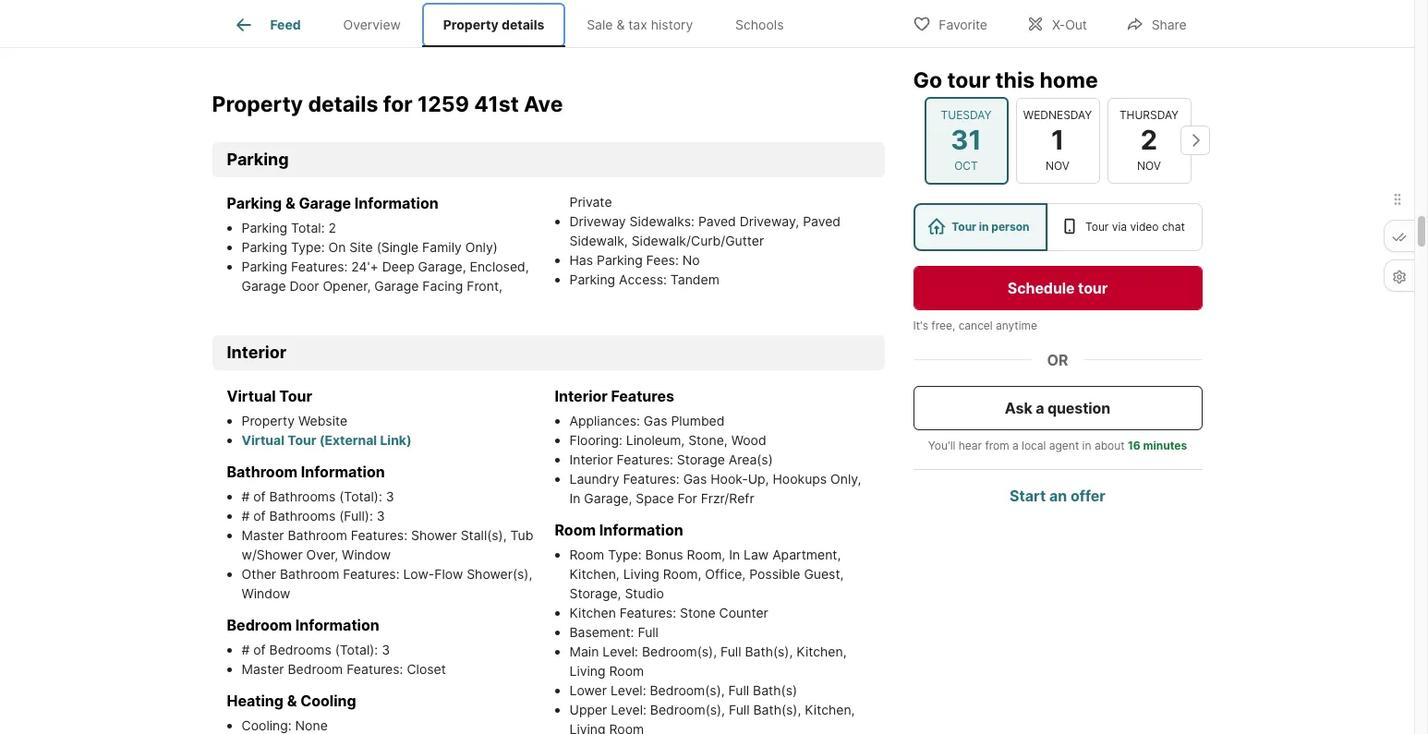 Task type: vqa. For each thing, say whether or not it's contained in the screenshot.
the home to the top
no



Task type: locate. For each thing, give the bounding box(es) containing it.
living for main level:
[[570, 664, 606, 679]]

0 vertical spatial window
[[342, 547, 391, 563]]

1 horizontal spatial 2
[[1141, 124, 1158, 156]]

2 vertical spatial property
[[242, 413, 295, 429]]

kitchen, inside bonus room, in law apartment, kitchen, living room, office, possible guest, storage, studio
[[570, 567, 620, 582]]

window down other
[[242, 586, 291, 602]]

nov inside thursday 2 nov
[[1138, 158, 1162, 172]]

2 vertical spatial bedroom(s),
[[650, 703, 725, 718]]

1 vertical spatial living
[[570, 664, 606, 679]]

bath(s), down bath(s)
[[754, 703, 802, 718]]

sale
[[587, 17, 613, 33]]

living down upper
[[570, 722, 606, 735]]

0 vertical spatial bathrooms
[[269, 489, 336, 505]]

no
[[683, 253, 700, 268]]

property for property details
[[443, 17, 499, 33]]

bath(s), for main level:
[[745, 644, 793, 660]]

room, up office,
[[687, 547, 726, 563]]

of for bathroom
[[253, 489, 266, 505]]

tour up website
[[279, 387, 312, 406]]

1 vertical spatial #
[[242, 509, 250, 524]]

0 vertical spatial tour
[[948, 67, 991, 92]]

(total): for bedroom information
[[335, 643, 378, 658]]

(total): for bathroom information
[[339, 489, 382, 505]]

type: down room information
[[608, 547, 642, 563]]

bedroom(s), down lower level: bedroom(s), full bath(s)
[[650, 703, 725, 718]]

information inside "bedroom information # of bedrooms (total): 3 master bedroom features: closet"
[[296, 617, 380, 635]]

& inside tab
[[617, 17, 625, 33]]

flooring:
[[570, 433, 623, 448]]

virtual tour property website virtual tour (external link)
[[227, 387, 412, 448]]

level: for lower
[[611, 683, 646, 699]]

video
[[1131, 219, 1159, 233]]

in up office,
[[729, 547, 740, 563]]

in left 'person'
[[979, 219, 989, 233]]

0 vertical spatial (total):
[[339, 489, 382, 505]]

0 horizontal spatial nov
[[1046, 158, 1070, 172]]

room down upper level:
[[609, 722, 644, 735]]

tuesday
[[941, 108, 992, 122]]

2 vertical spatial #
[[242, 643, 250, 658]]

1 horizontal spatial in
[[729, 547, 740, 563]]

property up 41st
[[443, 17, 499, 33]]

1 vertical spatial bathrooms
[[269, 509, 336, 524]]

1 horizontal spatial details
[[502, 17, 545, 33]]

property
[[443, 17, 499, 33], [212, 91, 303, 117], [242, 413, 295, 429]]

features: down linoleum, at the bottom left of the page
[[617, 452, 674, 468]]

bedroom(s),
[[642, 644, 717, 660], [650, 683, 725, 699], [650, 703, 725, 718]]

1 horizontal spatial paved
[[803, 214, 841, 229]]

tour up "tuesday"
[[948, 67, 991, 92]]

1 horizontal spatial garage
[[299, 194, 351, 213]]

2 # from the top
[[242, 509, 250, 524]]

0 vertical spatial 3
[[386, 489, 394, 505]]

1 vertical spatial in
[[1083, 438, 1092, 452]]

tab list
[[212, 0, 820, 47]]

0 vertical spatial level:
[[603, 644, 639, 660]]

in right agent
[[1083, 438, 1092, 452]]

area(s)
[[729, 452, 773, 468]]

2 vertical spatial 3
[[382, 643, 390, 658]]

(full):
[[339, 509, 373, 524]]

details inside tab
[[502, 17, 545, 33]]

master inside "bedroom information # of bedrooms (total): 3 master bedroom features: closet"
[[242, 662, 284, 678]]

room
[[555, 521, 596, 540], [570, 547, 605, 563], [609, 664, 644, 679], [609, 722, 644, 735]]

1 nov from the left
[[1046, 158, 1070, 172]]

1 vertical spatial in
[[729, 547, 740, 563]]

1 vertical spatial garage,
[[584, 491, 632, 507]]

information for room information
[[600, 521, 684, 540]]

(total): up (full):
[[339, 489, 382, 505]]

(total):
[[339, 489, 382, 505], [335, 643, 378, 658]]

parking
[[227, 149, 289, 169], [227, 194, 282, 213], [242, 220, 288, 236], [242, 240, 288, 255], [597, 253, 643, 268], [242, 259, 288, 275], [570, 272, 616, 288]]

1 vertical spatial master
[[242, 662, 284, 678]]

0 horizontal spatial tour
[[948, 67, 991, 92]]

0 vertical spatial kitchen,
[[570, 567, 620, 582]]

nov inside 'wednesday 1 nov'
[[1046, 158, 1070, 172]]

1 vertical spatial property
[[212, 91, 303, 117]]

details left sale
[[502, 17, 545, 33]]

window inside low-flow shower(s), window
[[242, 586, 291, 602]]

0 vertical spatial bathroom
[[227, 463, 298, 482]]

0 vertical spatial bedroom(s), full bath(s), kitchen, living room
[[570, 644, 847, 679]]

3 for bedroom information
[[382, 643, 390, 658]]

3 of from the top
[[253, 643, 266, 658]]

0 horizontal spatial type:
[[291, 240, 325, 255]]

0 horizontal spatial window
[[242, 586, 291, 602]]

level: down "basement: full"
[[603, 644, 639, 660]]

full down lower level: bedroom(s), full bath(s)
[[729, 703, 750, 718]]

history
[[651, 17, 693, 33]]

bedroom(s), up lower level: bedroom(s), full bath(s)
[[642, 644, 717, 660]]

0 vertical spatial a
[[1036, 398, 1045, 417]]

free,
[[932, 318, 956, 332]]

1 bedroom(s), full bath(s), kitchen, living room from the top
[[570, 644, 847, 679]]

2 nov from the left
[[1138, 158, 1162, 172]]

virtual up bathroom information # of bathrooms (total): 3 # of bathrooms (full): 3
[[242, 433, 285, 448]]

tour right schedule
[[1079, 278, 1108, 297]]

1 horizontal spatial a
[[1036, 398, 1045, 417]]

bedroom(s), full bath(s), kitchen, living room up lower level: bedroom(s), full bath(s)
[[570, 644, 847, 679]]

it's free, cancel anytime
[[914, 318, 1038, 332]]

1 vertical spatial (total):
[[335, 643, 378, 658]]

about
[[1095, 438, 1125, 452]]

3 up shower stall(s), tub w/shower over, window
[[386, 489, 394, 505]]

1 of from the top
[[253, 489, 266, 505]]

garage inside parking & garage information parking total: 2 parking type: on site (single family only)
[[299, 194, 351, 213]]

heating
[[227, 692, 284, 711]]

garage,
[[418, 259, 466, 275], [584, 491, 632, 507]]

property for property details for 1259 41st ave
[[212, 91, 303, 117]]

2 vertical spatial living
[[570, 722, 606, 735]]

1 horizontal spatial type:
[[608, 547, 642, 563]]

virtual up virtual tour (external link) link
[[227, 387, 276, 406]]

garage down deep
[[375, 278, 419, 294]]

0 horizontal spatial paved
[[699, 214, 736, 229]]

window up low-flow shower(s), window
[[342, 547, 391, 563]]

has
[[570, 253, 593, 268]]

2 of from the top
[[253, 509, 266, 524]]

0 vertical spatial living
[[624, 567, 660, 582]]

1 vertical spatial gas
[[684, 472, 707, 487]]

full left bath(s)
[[729, 683, 750, 699]]

information for bathroom information # of bathrooms (total): 3 # of bathrooms (full): 3
[[301, 463, 385, 482]]

tandem
[[671, 272, 720, 288]]

facing
[[423, 278, 463, 294]]

go tour this home
[[914, 67, 1099, 92]]

(total): inside "bedroom information # of bedrooms (total): 3 master bedroom features: closet"
[[335, 643, 378, 658]]

2 up on
[[328, 220, 336, 236]]

living inside bonus room, in law apartment, kitchen, living room, office, possible guest, storage, studio
[[624, 567, 660, 582]]

0 vertical spatial &
[[617, 17, 625, 33]]

1 vertical spatial bath(s),
[[754, 703, 802, 718]]

schedule tour button
[[914, 265, 1203, 310]]

2 vertical spatial level:
[[611, 703, 647, 718]]

living for upper level:
[[570, 722, 606, 735]]

interior up laundry
[[570, 452, 613, 468]]

bedroom down bedrooms
[[288, 662, 343, 678]]

1 vertical spatial bathroom
[[288, 528, 347, 544]]

window
[[342, 547, 391, 563], [242, 586, 291, 602]]

0 vertical spatial of
[[253, 489, 266, 505]]

1 vertical spatial a
[[1013, 438, 1019, 452]]

minutes
[[1144, 438, 1188, 452]]

list box
[[914, 202, 1203, 250]]

room up the storage,
[[570, 547, 605, 563]]

0 vertical spatial details
[[502, 17, 545, 33]]

0 vertical spatial gas
[[644, 413, 668, 429]]

laundry features:
[[570, 472, 684, 487]]

total:
[[291, 220, 325, 236]]

property left website
[[242, 413, 295, 429]]

(total): right bedrooms
[[335, 643, 378, 658]]

information up (single
[[355, 194, 439, 213]]

details left the for
[[308, 91, 378, 117]]

bedroom(s), for upper level:
[[650, 703, 725, 718]]

None button
[[925, 97, 1009, 184], [1016, 98, 1100, 183], [1108, 98, 1192, 183], [925, 97, 1009, 184], [1016, 98, 1100, 183], [1108, 98, 1192, 183]]

living up studio
[[624, 567, 660, 582]]

a
[[1036, 398, 1045, 417], [1013, 438, 1019, 452]]

paved driveway, paved sidewalk, sidewalk/curb/gutter
[[570, 214, 841, 249]]

garage down parking features:
[[242, 278, 286, 294]]

& inside parking & garage information parking total: 2 parking type: on site (single family only)
[[285, 194, 295, 213]]

property details tab
[[422, 3, 566, 47]]

information
[[355, 194, 439, 213], [301, 463, 385, 482], [600, 521, 684, 540], [296, 617, 380, 635]]

tour
[[948, 67, 991, 92], [1079, 278, 1108, 297]]

1 vertical spatial 2
[[328, 220, 336, 236]]

1 vertical spatial window
[[242, 586, 291, 602]]

a right the ask
[[1036, 398, 1045, 417]]

0 horizontal spatial garage,
[[418, 259, 466, 275]]

in
[[979, 219, 989, 233], [1083, 438, 1092, 452]]

of inside "bedroom information # of bedrooms (total): 3 master bedroom features: closet"
[[253, 643, 266, 658]]

low-flow shower(s), window
[[242, 567, 533, 602]]

41st
[[474, 91, 519, 117]]

sale & tax history tab
[[566, 3, 715, 47]]

master up heating
[[242, 662, 284, 678]]

level: up upper level:
[[611, 683, 646, 699]]

for
[[383, 91, 413, 117]]

1 # from the top
[[242, 489, 250, 505]]

level:
[[603, 644, 639, 660], [611, 683, 646, 699], [611, 703, 647, 718]]

website
[[298, 413, 348, 429]]

garage, inside 24'+ deep garage, enclosed, garage door opener, garage facing front, private
[[418, 259, 466, 275]]

3 # from the top
[[242, 643, 250, 658]]

bedroom(s), for main level:
[[642, 644, 717, 660]]

schedule tour
[[1008, 278, 1108, 297]]

1 vertical spatial bedroom
[[288, 662, 343, 678]]

& left tax
[[617, 17, 625, 33]]

full down kitchen features: stone counter
[[638, 625, 659, 641]]

possible
[[750, 567, 801, 582]]

bathroom information # of bathrooms (total): 3 # of bathrooms (full): 3
[[227, 463, 394, 524]]

2 master from the top
[[242, 662, 284, 678]]

# for bathroom
[[242, 489, 250, 505]]

0 vertical spatial garage,
[[418, 259, 466, 275]]

information down (external
[[301, 463, 385, 482]]

tour inside schedule tour button
[[1079, 278, 1108, 297]]

1 vertical spatial interior
[[555, 387, 608, 406]]

bath(s), up bath(s)
[[745, 644, 793, 660]]

overview
[[343, 17, 401, 33]]

bath(s)
[[753, 683, 798, 699]]

1 horizontal spatial tour
[[1079, 278, 1108, 297]]

2 down "thursday"
[[1141, 124, 1158, 156]]

& inside the heating & cooling cooling: none
[[287, 692, 297, 711]]

features: up door at the left top of the page
[[291, 259, 348, 275]]

interior features appliances: gas plumbed flooring: linoleum, stone, wood interior features: storage area(s)
[[555, 387, 773, 468]]

bedroom up bedrooms
[[227, 617, 292, 635]]

lower level: bedroom(s), full bath(s)
[[570, 683, 798, 699]]

features: up the space
[[623, 472, 680, 487]]

person
[[992, 219, 1030, 233]]

1 horizontal spatial garage,
[[584, 491, 632, 507]]

3 inside "bedroom information # of bedrooms (total): 3 master bedroom features: closet"
[[382, 643, 390, 658]]

studio
[[625, 586, 664, 602]]

0 horizontal spatial 2
[[328, 220, 336, 236]]

interior up virtual tour property website virtual tour (external link)
[[227, 343, 287, 362]]

nov
[[1046, 158, 1070, 172], [1138, 158, 1162, 172]]

bathroom down over,
[[280, 567, 339, 582]]

features: left closet
[[347, 662, 403, 678]]

information for bedroom information # of bedrooms (total): 3 master bedroom features: closet
[[296, 617, 380, 635]]

schools
[[736, 17, 784, 33]]

in down laundry
[[570, 491, 581, 507]]

2 vertical spatial &
[[287, 692, 297, 711]]

information inside bathroom information # of bathrooms (total): 3 # of bathrooms (full): 3
[[301, 463, 385, 482]]

room, down bonus
[[663, 567, 702, 582]]

basement:
[[570, 625, 634, 641]]

a inside "button"
[[1036, 398, 1045, 417]]

2 vertical spatial interior
[[570, 452, 613, 468]]

0 vertical spatial property
[[443, 17, 499, 33]]

2 vertical spatial bathroom
[[280, 567, 339, 582]]

master up the w/shower
[[242, 528, 284, 544]]

tour left via
[[1086, 219, 1109, 233]]

1 horizontal spatial gas
[[684, 472, 707, 487]]

0 vertical spatial 2
[[1141, 124, 1158, 156]]

hear
[[959, 438, 982, 452]]

property down feed link
[[212, 91, 303, 117]]

anytime
[[996, 318, 1038, 332]]

3 down low-flow shower(s), window
[[382, 643, 390, 658]]

0 horizontal spatial in
[[979, 219, 989, 233]]

0 vertical spatial interior
[[227, 343, 287, 362]]

0 vertical spatial bedroom(s),
[[642, 644, 717, 660]]

gas
[[644, 413, 668, 429], [684, 472, 707, 487]]

shower
[[411, 528, 457, 544]]

0 vertical spatial #
[[242, 489, 250, 505]]

1 vertical spatial details
[[308, 91, 378, 117]]

room,
[[687, 547, 726, 563], [663, 567, 702, 582]]

oct
[[955, 158, 978, 172]]

gas down storage
[[684, 472, 707, 487]]

upper level:
[[570, 703, 650, 718]]

space
[[636, 491, 674, 507]]

0 vertical spatial virtual
[[227, 387, 276, 406]]

1 horizontal spatial window
[[342, 547, 391, 563]]

interior up appliances:
[[555, 387, 608, 406]]

0 vertical spatial master
[[242, 528, 284, 544]]

1 vertical spatial tour
[[1079, 278, 1108, 297]]

share button
[[1111, 4, 1203, 42]]

gas up linoleum, at the bottom left of the page
[[644, 413, 668, 429]]

3 right (full):
[[377, 509, 385, 524]]

bathrooms
[[269, 489, 336, 505], [269, 509, 336, 524]]

paved right driveway,
[[803, 214, 841, 229]]

1 vertical spatial level:
[[611, 683, 646, 699]]

level: for main
[[603, 644, 639, 660]]

x-out button
[[1011, 4, 1103, 42]]

information up bonus
[[600, 521, 684, 540]]

laundry
[[570, 472, 620, 487]]

24'+ deep garage, enclosed, garage door opener, garage facing front, private
[[242, 194, 612, 294]]

living up lower
[[570, 664, 606, 679]]

# inside "bedroom information # of bedrooms (total): 3 master bedroom features: closet"
[[242, 643, 250, 658]]

nov for 1
[[1046, 158, 1070, 172]]

paved up sidewalk/curb/gutter
[[699, 214, 736, 229]]

counter
[[720, 606, 769, 621]]

0 vertical spatial in
[[570, 491, 581, 507]]

1 horizontal spatial nov
[[1138, 158, 1162, 172]]

nov down "thursday"
[[1138, 158, 1162, 172]]

apartment,
[[773, 547, 841, 563]]

information up bedrooms
[[296, 617, 380, 635]]

& up total:
[[285, 194, 295, 213]]

0 horizontal spatial garage
[[242, 278, 286, 294]]

bathroom for master
[[288, 528, 347, 544]]

& up none
[[287, 692, 297, 711]]

enclosed,
[[470, 259, 529, 275]]

master
[[242, 528, 284, 544], [242, 662, 284, 678]]

stone,
[[689, 433, 728, 448]]

tour
[[952, 219, 977, 233], [1086, 219, 1109, 233], [279, 387, 312, 406], [288, 433, 316, 448]]

garage up total:
[[299, 194, 351, 213]]

0 vertical spatial in
[[979, 219, 989, 233]]

garage, down family on the left
[[418, 259, 466, 275]]

bathroom up over,
[[288, 528, 347, 544]]

hookups
[[773, 472, 827, 487]]

0 horizontal spatial gas
[[644, 413, 668, 429]]

1 vertical spatial of
[[253, 509, 266, 524]]

0 vertical spatial bedroom
[[227, 617, 292, 635]]

1 vertical spatial room,
[[663, 567, 702, 582]]

bathroom down virtual tour (external link) link
[[227, 463, 298, 482]]

room down main level:
[[609, 664, 644, 679]]

1 vertical spatial bedroom(s), full bath(s), kitchen, living room
[[570, 703, 855, 735]]

2 vertical spatial of
[[253, 643, 266, 658]]

#
[[242, 489, 250, 505], [242, 509, 250, 524], [242, 643, 250, 658]]

lower
[[570, 683, 607, 699]]

tab list containing feed
[[212, 0, 820, 47]]

bedroom(s), full bath(s), kitchen, living room down lower level: bedroom(s), full bath(s)
[[570, 703, 855, 735]]

1 vertical spatial kitchen,
[[797, 644, 847, 660]]

2 bedroom(s), full bath(s), kitchen, living room from the top
[[570, 703, 855, 735]]

type: down total:
[[291, 240, 325, 255]]

only,
[[831, 472, 862, 487]]

0 horizontal spatial in
[[570, 491, 581, 507]]

1 vertical spatial &
[[285, 194, 295, 213]]

kitchen, for main level:
[[797, 644, 847, 660]]

0 horizontal spatial details
[[308, 91, 378, 117]]

closet
[[407, 662, 446, 678]]

level: right upper
[[611, 703, 647, 718]]

0 vertical spatial bath(s),
[[745, 644, 793, 660]]

in inside gas hook-up, hookups only, in garage, space for frzr/refr
[[570, 491, 581, 507]]

list box containing tour in person
[[914, 202, 1203, 250]]

garage, down laundry
[[584, 491, 632, 507]]

tuesday 31 oct
[[941, 108, 992, 172]]

0 vertical spatial type:
[[291, 240, 325, 255]]

ask
[[1005, 398, 1033, 417]]

driveway
[[570, 214, 626, 229]]

2 vertical spatial kitchen,
[[805, 703, 855, 718]]

(total): inside bathroom information # of bathrooms (total): 3 # of bathrooms (full): 3
[[339, 489, 382, 505]]

property inside tab
[[443, 17, 499, 33]]

shower(s),
[[467, 567, 533, 582]]

nov down 1
[[1046, 158, 1070, 172]]

tub
[[511, 528, 534, 544]]

sidewalks:
[[630, 214, 695, 229]]

bedroom(s), down stone
[[650, 683, 725, 699]]

virtual
[[227, 387, 276, 406], [242, 433, 285, 448]]

a right from at the bottom right of the page
[[1013, 438, 1019, 452]]



Task type: describe. For each thing, give the bounding box(es) containing it.
tour via video chat
[[1086, 219, 1186, 233]]

kitchen
[[570, 606, 616, 621]]

in inside option
[[979, 219, 989, 233]]

1 paved from the left
[[699, 214, 736, 229]]

kitchen features: stone counter
[[570, 606, 769, 621]]

favorite button
[[898, 4, 1004, 42]]

features: inside "bedroom information # of bedrooms (total): 3 master bedroom features: closet"
[[347, 662, 403, 678]]

property inside virtual tour property website virtual tour (external link)
[[242, 413, 295, 429]]

features: down shower stall(s), tub w/shower over, window
[[343, 567, 400, 582]]

1 horizontal spatial in
[[1083, 438, 1092, 452]]

bathroom inside bathroom information # of bathrooms (total): 3 # of bathrooms (full): 3
[[227, 463, 298, 482]]

access:
[[619, 272, 667, 288]]

bedroom information # of bedrooms (total): 3 master bedroom features: closet
[[227, 617, 446, 678]]

room type:
[[570, 547, 646, 563]]

on
[[329, 240, 346, 255]]

interior for interior
[[227, 343, 287, 362]]

storage,
[[570, 586, 621, 602]]

thursday 2 nov
[[1120, 108, 1179, 172]]

2 paved from the left
[[803, 214, 841, 229]]

w/shower
[[242, 547, 303, 563]]

1
[[1052, 124, 1065, 156]]

2 bathrooms from the top
[[269, 509, 336, 524]]

driveway,
[[740, 214, 800, 229]]

bathroom for other
[[280, 567, 339, 582]]

gas inside interior features appliances: gas plumbed flooring: linoleum, stone, wood interior features: storage area(s)
[[644, 413, 668, 429]]

in inside bonus room, in law apartment, kitchen, living room, office, possible guest, storage, studio
[[729, 547, 740, 563]]

nov for 2
[[1138, 158, 1162, 172]]

details for property details
[[502, 17, 545, 33]]

fees:
[[647, 253, 679, 268]]

favorite
[[939, 16, 988, 32]]

feed link
[[233, 14, 301, 36]]

tour in person
[[952, 219, 1030, 233]]

front,
[[467, 278, 503, 294]]

chat
[[1162, 219, 1186, 233]]

kitchen, for upper level:
[[805, 703, 855, 718]]

bedroom(s), full bath(s), kitchen, living room for upper level:
[[570, 703, 855, 735]]

schools tab
[[715, 3, 805, 47]]

x-
[[1053, 16, 1066, 32]]

via
[[1112, 219, 1127, 233]]

1 vertical spatial type:
[[608, 547, 642, 563]]

1 vertical spatial virtual
[[242, 433, 285, 448]]

tour in person option
[[914, 202, 1048, 250]]

type: inside parking & garage information parking total: 2 parking type: on site (single family only)
[[291, 240, 325, 255]]

& for parking
[[285, 194, 295, 213]]

details for property details for 1259 41st ave
[[308, 91, 378, 117]]

16
[[1128, 438, 1141, 452]]

31
[[951, 124, 982, 156]]

1 vertical spatial bedroom(s),
[[650, 683, 725, 699]]

bonus
[[646, 547, 684, 563]]

3 for bathroom information
[[386, 489, 394, 505]]

0 horizontal spatial a
[[1013, 438, 1019, 452]]

main
[[570, 644, 599, 660]]

ave
[[524, 91, 563, 117]]

# for bedroom
[[242, 643, 250, 658]]

wood
[[732, 433, 767, 448]]

wednesday 1 nov
[[1024, 108, 1093, 172]]

(external
[[319, 433, 377, 448]]

feed
[[270, 17, 301, 33]]

cooling
[[300, 692, 356, 711]]

interior for interior features appliances: gas plumbed flooring: linoleum, stone, wood interior features: storage area(s)
[[555, 387, 608, 406]]

local
[[1022, 438, 1047, 452]]

frzr/refr
[[701, 491, 755, 507]]

plumbed
[[671, 413, 725, 429]]

1259
[[418, 91, 469, 117]]

master bathroom features:
[[242, 528, 411, 544]]

upper
[[570, 703, 607, 718]]

start an offer link
[[1010, 486, 1106, 505]]

window inside shower stall(s), tub w/shower over, window
[[342, 547, 391, 563]]

parking & garage information parking total: 2 parking type: on site (single family only)
[[227, 194, 498, 255]]

tour down website
[[288, 433, 316, 448]]

level: for upper
[[611, 703, 647, 718]]

sidewalk,
[[570, 233, 628, 249]]

law
[[744, 547, 769, 563]]

offer
[[1071, 486, 1106, 505]]

0 vertical spatial room,
[[687, 547, 726, 563]]

room up room type:
[[555, 521, 596, 540]]

cooling:
[[242, 718, 292, 734]]

(single
[[377, 240, 419, 255]]

1 vertical spatial 3
[[377, 509, 385, 524]]

bedroom(s), full bath(s), kitchen, living room for main level:
[[570, 644, 847, 679]]

schedule
[[1008, 278, 1075, 297]]

information inside parking & garage information parking total: 2 parking type: on site (single family only)
[[355, 194, 439, 213]]

of for bedroom
[[253, 643, 266, 658]]

tour left 'person'
[[952, 219, 977, 233]]

you'll
[[929, 438, 956, 452]]

stone
[[680, 606, 716, 621]]

tour for go
[[948, 67, 991, 92]]

gas inside gas hook-up, hookups only, in garage, space for frzr/refr
[[684, 472, 707, 487]]

features: inside interior features appliances: gas plumbed flooring: linoleum, stone, wood interior features: storage area(s)
[[617, 452, 674, 468]]

an
[[1050, 486, 1068, 505]]

1 bathrooms from the top
[[269, 489, 336, 505]]

start
[[1010, 486, 1046, 505]]

garage, inside gas hook-up, hookups only, in garage, space for frzr/refr
[[584, 491, 632, 507]]

1 master from the top
[[242, 528, 284, 544]]

2 horizontal spatial garage
[[375, 278, 419, 294]]

or
[[1048, 350, 1069, 369]]

features: down (full):
[[351, 528, 408, 544]]

& for sale
[[617, 17, 625, 33]]

bedrooms
[[269, 643, 332, 658]]

property details
[[443, 17, 545, 33]]

family
[[422, 240, 462, 255]]

start an offer
[[1010, 486, 1106, 505]]

cancel
[[959, 318, 993, 332]]

overview tab
[[322, 3, 422, 47]]

you'll hear from a local agent in about 16 minutes
[[929, 438, 1188, 452]]

room information
[[555, 521, 684, 540]]

features
[[611, 387, 675, 406]]

has parking fees: no parking access: tandem
[[570, 253, 720, 288]]

shower stall(s), tub w/shower over, window
[[242, 528, 534, 563]]

& for heating
[[287, 692, 297, 711]]

from
[[986, 438, 1010, 452]]

24'+
[[351, 259, 379, 275]]

office,
[[705, 567, 746, 582]]

main level:
[[570, 644, 642, 660]]

agent
[[1050, 438, 1080, 452]]

for
[[678, 491, 698, 507]]

x-out
[[1053, 16, 1088, 32]]

question
[[1048, 398, 1111, 417]]

door
[[290, 278, 319, 294]]

ask a question button
[[914, 385, 1203, 430]]

tour for schedule
[[1079, 278, 1108, 297]]

other
[[242, 567, 276, 582]]

bath(s), for upper level:
[[754, 703, 802, 718]]

2 inside parking & garage information parking total: 2 parking type: on site (single family only)
[[328, 220, 336, 236]]

2 inside thursday 2 nov
[[1141, 124, 1158, 156]]

up,
[[748, 472, 769, 487]]

bonus room, in law apartment, kitchen, living room, office, possible guest, storage, studio
[[570, 547, 844, 602]]

tax
[[629, 17, 648, 33]]

thursday
[[1120, 108, 1179, 122]]

opener,
[[323, 278, 371, 294]]

features: down studio
[[620, 606, 677, 621]]

tour via video chat option
[[1048, 202, 1203, 250]]

next image
[[1181, 126, 1210, 155]]

full down counter
[[721, 644, 742, 660]]

site
[[350, 240, 373, 255]]

none
[[295, 718, 328, 734]]

home
[[1040, 67, 1099, 92]]



